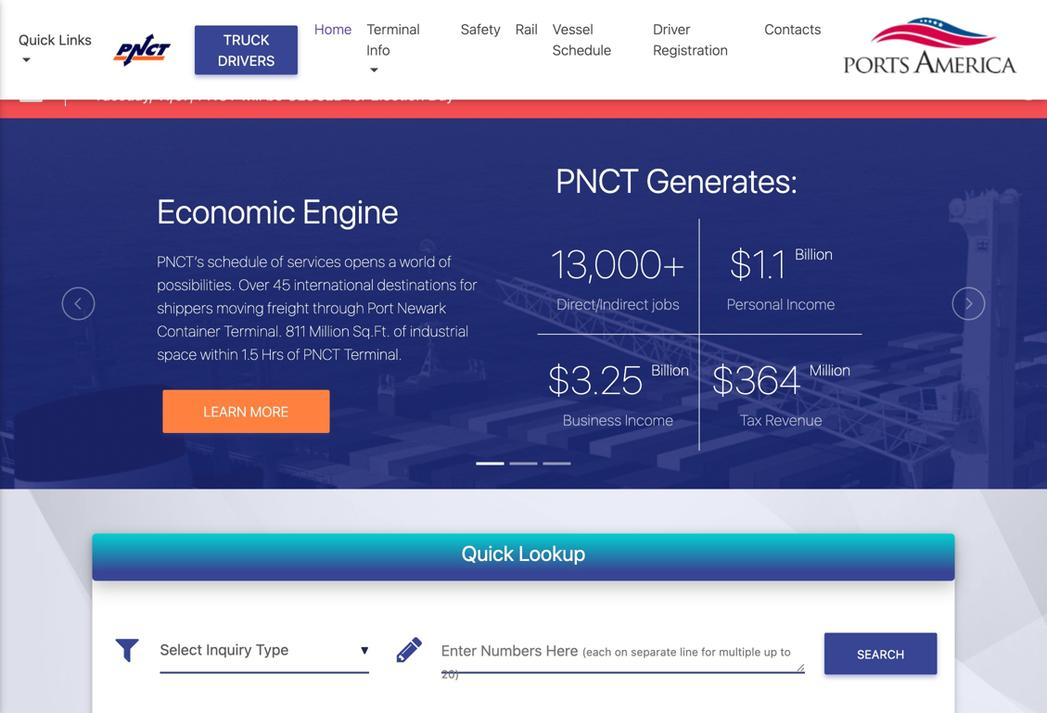 Task type: locate. For each thing, give the bounding box(es) containing it.
0 vertical spatial quick
[[19, 31, 55, 48]]

vessel
[[553, 21, 593, 37]]

terminal. up 1.5
[[224, 322, 282, 340]]

business
[[563, 411, 621, 429]]

1 vertical spatial billion
[[651, 361, 689, 379]]

million down the 'through'
[[309, 322, 350, 340]]

terminal.
[[224, 322, 282, 340], [344, 345, 402, 363]]

1 horizontal spatial for
[[460, 276, 477, 293]]

international
[[294, 276, 374, 293]]

income for $3.25
[[625, 411, 673, 429]]

$1.1
[[729, 241, 787, 287]]

1 vertical spatial quick
[[462, 541, 514, 565]]

billion right the $1.1
[[795, 245, 833, 263]]

0 horizontal spatial pnct
[[198, 86, 237, 104]]

0 horizontal spatial quick
[[19, 31, 55, 48]]

terminal info
[[367, 21, 420, 58]]

$3.25
[[547, 357, 643, 403]]

for left election
[[348, 86, 367, 104]]

quick for quick lookup
[[462, 541, 514, 565]]

pnct left will
[[198, 86, 237, 104]]

destinations
[[377, 276, 456, 293]]

home link
[[307, 11, 359, 47]]

jobs
[[652, 295, 680, 313]]

of right world
[[439, 253, 452, 270]]

(each on separate line for multiple up to 20)
[[441, 645, 791, 681]]

$1.1 billion
[[729, 241, 833, 287]]

None text field
[[160, 627, 369, 673], [441, 627, 805, 673], [160, 627, 369, 673], [441, 627, 805, 673]]

pnct's schedule of services opens a world of possibilities.                                 over 45 international destinations for shippers moving freight through port newark container terminal.                                 811 million sq.ft. of industrial space within 1.5 hrs of pnct terminal.
[[157, 253, 477, 363]]

freight
[[267, 299, 309, 316]]

vessel schedule link
[[545, 11, 646, 68]]

1 vertical spatial terminal.
[[344, 345, 402, 363]]

registration
[[653, 42, 728, 58]]

billion inside $3.25 billion
[[651, 361, 689, 379]]

million inside 'pnct's schedule of services opens a world of possibilities.                                 over 45 international destinations for shippers moving freight through port newark container terminal.                                 811 million sq.ft. of industrial space within 1.5 hrs of pnct terminal.'
[[309, 322, 350, 340]]

pnct generates:
[[556, 160, 798, 200]]

terminal. down sq.ft.
[[344, 345, 402, 363]]

quick
[[19, 31, 55, 48], [462, 541, 514, 565]]

search
[[857, 647, 904, 661]]

for inside (each on separate line for multiple up to 20)
[[701, 645, 716, 658]]

0 vertical spatial terminal.
[[224, 322, 282, 340]]

drivers
[[218, 52, 275, 68]]

2 horizontal spatial for
[[701, 645, 716, 658]]

0 horizontal spatial million
[[309, 322, 350, 340]]

truck drivers
[[218, 31, 275, 68]]

billion inside $1.1 billion
[[795, 245, 833, 263]]

revenue
[[765, 411, 822, 429]]

1 vertical spatial pnct
[[556, 160, 639, 200]]

pnct's
[[157, 253, 204, 270]]

pnct
[[198, 86, 237, 104], [556, 160, 639, 200], [303, 345, 340, 363]]

for
[[348, 86, 367, 104], [460, 276, 477, 293], [701, 645, 716, 658]]

0 vertical spatial pnct
[[198, 86, 237, 104]]

0 vertical spatial for
[[348, 86, 367, 104]]

income
[[787, 295, 835, 313], [625, 411, 673, 429]]

terminal
[[367, 21, 420, 37]]

pnct inside 'pnct's schedule of services opens a world of possibilities.                                 over 45 international destinations for shippers moving freight through port newark container terminal.                                 811 million sq.ft. of industrial space within 1.5 hrs of pnct terminal.'
[[303, 345, 340, 363]]

be
[[266, 86, 283, 104]]

tuesday, 11/07, pnct will be closed for election day link
[[94, 84, 454, 106]]

2 vertical spatial for
[[701, 645, 716, 658]]

for inside 'pnct's schedule of services opens a world of possibilities.                                 over 45 international destinations for shippers moving freight through port newark container terminal.                                 811 million sq.ft. of industrial space within 1.5 hrs of pnct terminal.'
[[460, 276, 477, 293]]

2 vertical spatial pnct
[[303, 345, 340, 363]]

0 horizontal spatial terminal.
[[224, 322, 282, 340]]

1 horizontal spatial billion
[[795, 245, 833, 263]]

lookup
[[519, 541, 585, 565]]

within
[[200, 345, 238, 363]]

quick left links
[[19, 31, 55, 48]]

truck
[[223, 31, 269, 48]]

pnct down 811
[[303, 345, 340, 363]]

0 vertical spatial income
[[787, 295, 835, 313]]

1 horizontal spatial income
[[787, 295, 835, 313]]

1 vertical spatial income
[[625, 411, 673, 429]]

learn more
[[203, 403, 289, 419]]

of
[[271, 253, 284, 270], [439, 253, 452, 270], [394, 322, 407, 340], [287, 345, 300, 363]]

1 vertical spatial for
[[460, 276, 477, 293]]

for right the line
[[701, 645, 716, 658]]

services
[[287, 253, 341, 270]]

0 horizontal spatial income
[[625, 411, 673, 429]]

quick for quick links
[[19, 31, 55, 48]]

0 vertical spatial million
[[309, 322, 350, 340]]

will
[[241, 86, 262, 104]]

1 horizontal spatial million
[[810, 361, 851, 379]]

quick left lookup
[[462, 541, 514, 565]]

1 vertical spatial million
[[810, 361, 851, 379]]

learn
[[203, 403, 247, 419]]

0 vertical spatial billion
[[795, 245, 833, 263]]

million
[[309, 322, 350, 340], [810, 361, 851, 379]]

to
[[780, 645, 791, 658]]

truck drivers link
[[195, 25, 298, 74]]

pnct up 13,000+
[[556, 160, 639, 200]]

income down $1.1 billion
[[787, 295, 835, 313]]

1 horizontal spatial quick
[[462, 541, 514, 565]]

learn more button
[[163, 390, 330, 433]]

1 horizontal spatial terminal.
[[344, 345, 402, 363]]

generates:
[[646, 160, 798, 200]]

safety
[[461, 21, 501, 37]]

of up the 45 at the left top of the page
[[271, 253, 284, 270]]

quick links link
[[19, 29, 95, 71]]

1 horizontal spatial pnct
[[303, 345, 340, 363]]

0 horizontal spatial billion
[[651, 361, 689, 379]]

of right sq.ft.
[[394, 322, 407, 340]]

space
[[157, 345, 197, 363]]

over
[[239, 276, 269, 293]]

2 horizontal spatial pnct
[[556, 160, 639, 200]]

home
[[314, 21, 352, 37]]

billion down jobs
[[651, 361, 689, 379]]

million up 'revenue'
[[810, 361, 851, 379]]

20)
[[441, 668, 459, 681]]

0 horizontal spatial for
[[348, 86, 367, 104]]

for right destinations
[[460, 276, 477, 293]]

quick links
[[19, 31, 92, 48]]

up
[[764, 645, 777, 658]]

13,000+
[[551, 241, 686, 287]]

contacts link
[[757, 11, 829, 47]]

income down $3.25 billion
[[625, 411, 673, 429]]

billion for $3.25
[[651, 361, 689, 379]]

driver
[[653, 21, 691, 37]]

billion
[[795, 245, 833, 263], [651, 361, 689, 379]]



Task type: vqa. For each thing, say whether or not it's contained in the screenshot.
$3.25
yes



Task type: describe. For each thing, give the bounding box(es) containing it.
personal
[[727, 295, 783, 313]]

tuesday, 11/07, pnct will be closed for election day alert
[[0, 68, 1047, 118]]

vessel schedule
[[553, 21, 611, 58]]

rail
[[515, 21, 538, 37]]

million inside the $364 million
[[810, 361, 851, 379]]

day
[[428, 86, 454, 104]]

of right hrs
[[287, 345, 300, 363]]

through
[[313, 299, 364, 316]]

enter
[[441, 642, 477, 659]]

tuesday, 11/07, pnct will be closed for election day
[[94, 86, 454, 104]]

links
[[59, 31, 92, 48]]

$364 million
[[711, 357, 851, 403]]

search button
[[824, 633, 937, 675]]

811
[[286, 322, 306, 340]]

driver registration
[[653, 21, 728, 58]]

election
[[371, 86, 424, 104]]

close image
[[1019, 82, 1038, 100]]

quick lookup
[[462, 541, 585, 565]]

shippers
[[157, 299, 213, 316]]

world
[[400, 253, 435, 270]]

separate
[[631, 645, 677, 658]]

hrs
[[262, 345, 284, 363]]

contacts
[[765, 21, 821, 37]]

tax
[[740, 411, 762, 429]]

closed
[[287, 86, 344, 104]]

schedule
[[207, 253, 267, 270]]

economic
[[157, 191, 296, 231]]

direct/indirect
[[557, 295, 649, 313]]

economic engine
[[157, 191, 399, 231]]

a
[[389, 253, 396, 270]]

engine
[[303, 191, 399, 231]]

pnct inside alert
[[198, 86, 237, 104]]

enter numbers here
[[441, 642, 582, 659]]

income for $1.1
[[787, 295, 835, 313]]

sq.ft.
[[353, 322, 390, 340]]

billion for $1.1
[[795, 245, 833, 263]]

more
[[250, 403, 289, 419]]

container
[[157, 322, 220, 340]]

1.5
[[241, 345, 258, 363]]

moving
[[216, 299, 264, 316]]

terminal info link
[[359, 11, 453, 89]]

possibilities.
[[157, 276, 235, 293]]

tuesday,
[[94, 86, 153, 104]]

welcome to port newmark container terminal image
[[0, 118, 1047, 593]]

driver registration link
[[646, 11, 757, 68]]

▼
[[360, 644, 369, 657]]

$364
[[711, 357, 802, 403]]

(each
[[582, 645, 612, 658]]

port
[[368, 299, 394, 316]]

opens
[[344, 253, 385, 270]]

rail link
[[508, 11, 545, 47]]

numbers
[[481, 642, 542, 659]]

11/07,
[[157, 86, 194, 104]]

safety link
[[453, 11, 508, 47]]

schedule
[[553, 42, 611, 58]]

$3.25 billion
[[547, 357, 689, 403]]

for inside alert
[[348, 86, 367, 104]]

13,000+ direct/indirect jobs
[[551, 241, 686, 313]]

industrial
[[410, 322, 469, 340]]

newark
[[397, 299, 446, 316]]

business income
[[563, 411, 673, 429]]

multiple
[[719, 645, 761, 658]]

line
[[680, 645, 698, 658]]

on
[[615, 645, 628, 658]]

here
[[546, 642, 578, 659]]

personal income
[[727, 295, 835, 313]]



